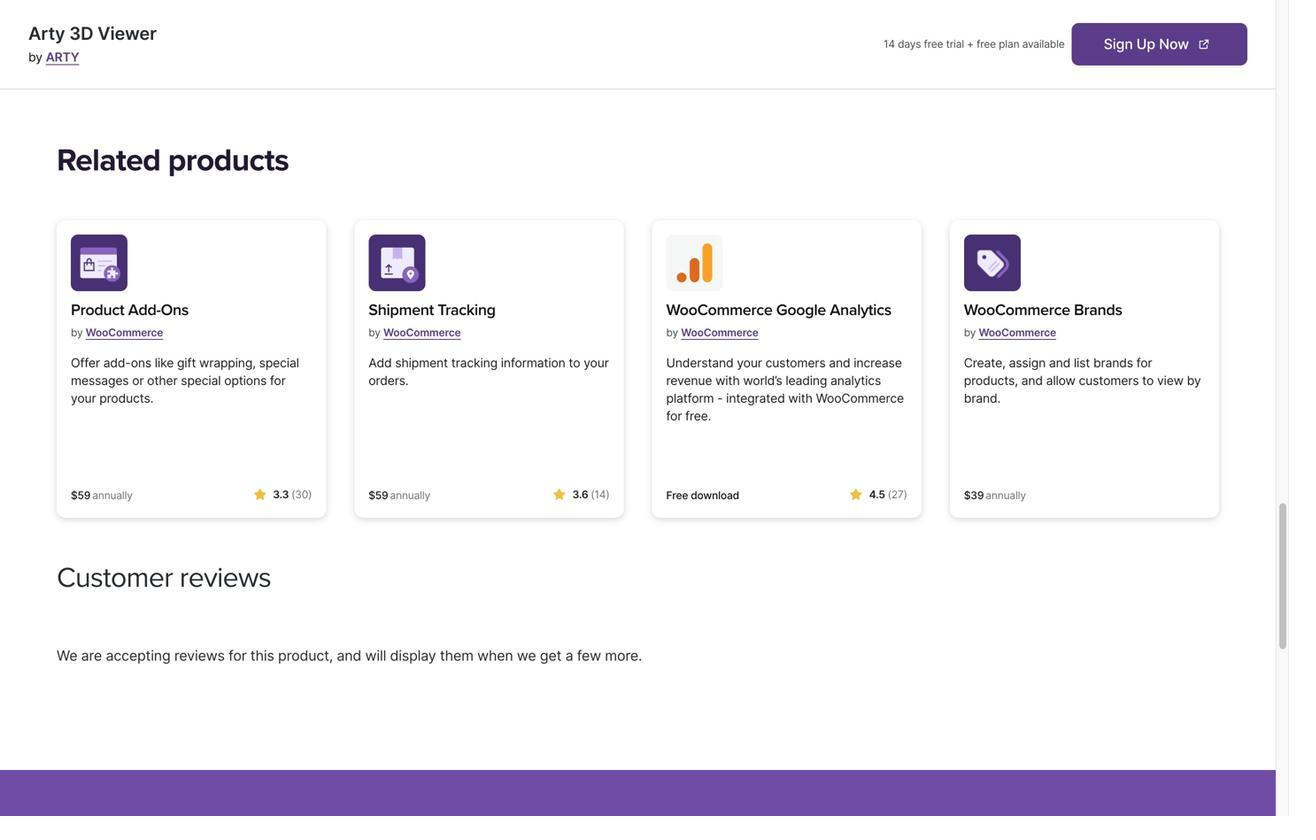 Task type: locate. For each thing, give the bounding box(es) containing it.
to inside create, assign and list brands for products, and allow customers to view by brand.
[[1143, 373, 1154, 388]]

woocommerce link
[[86, 319, 163, 346], [383, 319, 461, 346], [681, 319, 759, 346], [979, 319, 1057, 346]]

woocommerce link up add-
[[86, 319, 163, 346]]

2 annually from the left
[[390, 489, 430, 502]]

few
[[577, 647, 601, 665]]

1 vertical spatial customers
[[1079, 373, 1139, 388]]

by down the product
[[71, 326, 83, 339]]

)
[[308, 489, 312, 501], [606, 489, 610, 501], [904, 489, 908, 501]]

wrapping,
[[199, 356, 256, 371]]

and down assign
[[1022, 373, 1043, 388]]

google
[[777, 301, 826, 320]]

3.6 ( 14 )
[[573, 489, 610, 501]]

and up analytics
[[829, 356, 851, 371]]

( for woocommerce google analytics
[[888, 489, 892, 501]]

) for product add-ons
[[308, 489, 312, 501]]

1 horizontal spatial )
[[606, 489, 610, 501]]

1 horizontal spatial your
[[584, 356, 609, 371]]

0 vertical spatial special
[[259, 356, 299, 371]]

analytics
[[831, 373, 881, 388]]

woocommerce inside understand your customers and increase revenue with world's leading analytics platform - integrated with woocommerce for free.
[[816, 391, 904, 406]]

( for product add-ons
[[291, 489, 295, 501]]

integrated
[[726, 391, 785, 406]]

0 horizontal spatial )
[[308, 489, 312, 501]]

other
[[147, 373, 178, 388]]

customer
[[57, 561, 173, 595]]

0 vertical spatial 14
[[884, 38, 895, 50]]

arty
[[28, 23, 65, 44]]

for inside offer add-ons like gift wrapping, special messages or other special options for your products.
[[270, 373, 286, 388]]

2 horizontal spatial your
[[737, 356, 762, 371]]

your down messages
[[71, 391, 96, 406]]

3.6
[[573, 489, 588, 501]]

download
[[691, 489, 739, 502]]

1 horizontal spatial annually
[[390, 489, 430, 502]]

with
[[716, 373, 740, 388], [789, 391, 813, 406]]

0 horizontal spatial 14
[[595, 489, 606, 501]]

0 horizontal spatial special
[[181, 373, 221, 388]]

for right options in the top left of the page
[[270, 373, 286, 388]]

) right 3.6
[[606, 489, 610, 501]]

php
[[138, 71, 166, 88]]

2 ( from the left
[[591, 489, 595, 501]]

your inside add shipment tracking information to your orders.
[[584, 356, 609, 371]]

your inside understand your customers and increase revenue with world's leading analytics platform - integrated with woocommerce for free.
[[737, 356, 762, 371]]

and
[[829, 356, 851, 371], [1049, 356, 1071, 371], [1022, 373, 1043, 388], [337, 647, 361, 665]]

$59 annually for by
[[369, 489, 430, 502]]

reviews right the accepting
[[174, 647, 225, 665]]

14 days free trial + free plan available
[[884, 38, 1065, 50]]

for
[[1137, 356, 1153, 371], [270, 373, 286, 388], [666, 409, 682, 424], [229, 647, 247, 665]]

0 vertical spatial to
[[569, 356, 580, 371]]

customers down the brands
[[1079, 373, 1139, 388]]

woocommerce link for add-
[[86, 319, 163, 346]]

free.
[[686, 409, 711, 424]]

a
[[566, 647, 573, 665]]

3 woocommerce link from the left
[[681, 319, 759, 346]]

special down gift
[[181, 373, 221, 388]]

woocommerce inside product add-ons by woocommerce
[[86, 326, 163, 339]]

1 vertical spatial 14
[[595, 489, 606, 501]]

by up add
[[369, 326, 381, 339]]

woocommerce link up understand
[[681, 319, 759, 346]]

by down arty
[[28, 50, 42, 65]]

reviews
[[180, 561, 271, 595], [174, 647, 225, 665]]

special up options in the top left of the page
[[259, 356, 299, 371]]

14 left the 'days'
[[884, 38, 895, 50]]

0 horizontal spatial with
[[716, 373, 740, 388]]

3 ) from the left
[[904, 489, 908, 501]]

offer add-ons like gift wrapping, special messages or other special options for your products.
[[71, 356, 299, 406]]

customers up the leading
[[766, 356, 826, 371]]

view
[[1157, 373, 1184, 388]]

2 $59 annually from the left
[[369, 489, 430, 502]]

2 free from the left
[[977, 38, 996, 50]]

gift
[[177, 356, 196, 371]]

1 free from the left
[[924, 38, 944, 50]]

0 horizontal spatial (
[[291, 489, 295, 501]]

7.2
[[221, 71, 239, 88]]

for inside create, assign and list brands for products, and allow customers to view by brand.
[[1137, 356, 1153, 371]]

minimum php version 7.2
[[74, 71, 239, 88]]

1 $59 from the left
[[71, 489, 91, 502]]

0 horizontal spatial to
[[569, 356, 580, 371]]

free
[[924, 38, 944, 50], [977, 38, 996, 50]]

( right the 3.3
[[291, 489, 295, 501]]

1 horizontal spatial $59
[[369, 489, 388, 502]]

woocommerce link for tracking
[[383, 319, 461, 346]]

1 horizontal spatial with
[[789, 391, 813, 406]]

0 horizontal spatial annually
[[92, 489, 133, 502]]

to left view
[[1143, 373, 1154, 388]]

woocommerce link up shipment
[[383, 319, 461, 346]]

your right the information
[[584, 356, 609, 371]]

by up the create,
[[964, 326, 976, 339]]

customer reviews
[[57, 561, 271, 595]]

viewer
[[98, 23, 157, 44]]

we
[[57, 647, 77, 665]]

2 horizontal spatial annually
[[986, 489, 1026, 502]]

options
[[224, 373, 267, 388]]

add-
[[128, 301, 161, 320]]

2 horizontal spatial )
[[904, 489, 908, 501]]

1 horizontal spatial 14
[[884, 38, 895, 50]]

0 horizontal spatial customers
[[766, 356, 826, 371]]

1 horizontal spatial to
[[1143, 373, 1154, 388]]

with up -
[[716, 373, 740, 388]]

1 vertical spatial to
[[1143, 373, 1154, 388]]

related products
[[57, 142, 289, 179]]

orders.
[[369, 373, 409, 388]]

2 ) from the left
[[606, 489, 610, 501]]

woocommerce
[[666, 301, 773, 320], [964, 301, 1071, 320], [86, 326, 163, 339], [383, 326, 461, 339], [681, 326, 759, 339], [979, 326, 1057, 339], [816, 391, 904, 406]]

1 horizontal spatial customers
[[1079, 373, 1139, 388]]

1 horizontal spatial special
[[259, 356, 299, 371]]

0 vertical spatial customers
[[766, 356, 826, 371]]

annually
[[92, 489, 133, 502], [390, 489, 430, 502], [986, 489, 1026, 502]]

products.
[[99, 391, 153, 406]]

them
[[440, 647, 474, 665]]

tracking
[[438, 301, 496, 320]]

by up understand
[[666, 326, 678, 339]]

woocommerce link up assign
[[979, 319, 1057, 346]]

1 ( from the left
[[291, 489, 295, 501]]

) right 4.5
[[904, 489, 908, 501]]

3.3
[[273, 489, 289, 501]]

plan
[[999, 38, 1020, 50]]

tracking
[[451, 356, 498, 371]]

and left will at the left of the page
[[337, 647, 361, 665]]

4.5 ( 27 )
[[869, 489, 908, 501]]

products
[[168, 142, 289, 179]]

assign
[[1009, 356, 1046, 371]]

to
[[569, 356, 580, 371], [1143, 373, 1154, 388]]

product
[[71, 301, 124, 320]]

1 horizontal spatial $59 annually
[[369, 489, 430, 502]]

0 vertical spatial with
[[716, 373, 740, 388]]

2 woocommerce link from the left
[[383, 319, 461, 346]]

) for shipment tracking
[[606, 489, 610, 501]]

1 horizontal spatial free
[[977, 38, 996, 50]]

by
[[28, 50, 42, 65], [71, 326, 83, 339], [369, 326, 381, 339], [666, 326, 678, 339], [964, 326, 976, 339], [1187, 373, 1201, 388]]

$59
[[71, 489, 91, 502], [369, 489, 388, 502]]

0 horizontal spatial free
[[924, 38, 944, 50]]

by inside woocommerce google analytics by woocommerce
[[666, 326, 678, 339]]

+
[[967, 38, 974, 50]]

0 horizontal spatial $59
[[71, 489, 91, 502]]

to right the information
[[569, 356, 580, 371]]

shipment
[[395, 356, 448, 371]]

allow
[[1046, 373, 1076, 388]]

reviews up this
[[180, 561, 271, 595]]

( right 4.5
[[888, 489, 892, 501]]

( right 3.6
[[591, 489, 595, 501]]

arty
[[46, 50, 79, 65]]

sign up now link
[[1072, 23, 1248, 66]]

are
[[81, 647, 102, 665]]

customers inside understand your customers and increase revenue with world's leading analytics platform - integrated with woocommerce for free.
[[766, 356, 826, 371]]

woocommerce brands by woocommerce
[[964, 301, 1123, 339]]

2 horizontal spatial (
[[888, 489, 892, 501]]

0 horizontal spatial your
[[71, 391, 96, 406]]

3 annually from the left
[[986, 489, 1026, 502]]

with down the leading
[[789, 391, 813, 406]]

for down platform
[[666, 409, 682, 424]]

will
[[365, 647, 386, 665]]

) right the 3.3
[[308, 489, 312, 501]]

messages
[[71, 373, 129, 388]]

free right + in the top of the page
[[977, 38, 996, 50]]

analytics
[[830, 301, 892, 320]]

product,
[[278, 647, 333, 665]]

$59 annually
[[71, 489, 133, 502], [369, 489, 430, 502]]

woocommerce link for google
[[681, 319, 759, 346]]

1 ) from the left
[[308, 489, 312, 501]]

3 ( from the left
[[888, 489, 892, 501]]

customers inside create, assign and list brands for products, and allow customers to view by brand.
[[1079, 373, 1139, 388]]

free left trial
[[924, 38, 944, 50]]

4 woocommerce link from the left
[[979, 319, 1057, 346]]

2 $59 from the left
[[369, 489, 388, 502]]

customers
[[766, 356, 826, 371], [1079, 373, 1139, 388]]

1 woocommerce link from the left
[[86, 319, 163, 346]]

0 horizontal spatial $59 annually
[[71, 489, 133, 502]]

(
[[291, 489, 295, 501], [591, 489, 595, 501], [888, 489, 892, 501]]

sign
[[1104, 35, 1133, 53]]

14 right 3.6
[[595, 489, 606, 501]]

woocommerce link for brands
[[979, 319, 1057, 346]]

) for woocommerce google analytics
[[904, 489, 908, 501]]

1 vertical spatial special
[[181, 373, 221, 388]]

related
[[57, 142, 161, 179]]

by right view
[[1187, 373, 1201, 388]]

for right the brands
[[1137, 356, 1153, 371]]

your up world's
[[737, 356, 762, 371]]

ons
[[131, 356, 151, 371]]

1 $59 annually from the left
[[71, 489, 133, 502]]

1 annually from the left
[[92, 489, 133, 502]]

1 horizontal spatial (
[[591, 489, 595, 501]]

revenue
[[666, 373, 712, 388]]

add shipment tracking information to your orders.
[[369, 356, 609, 388]]



Task type: vqa. For each thing, say whether or not it's contained in the screenshot.
project,
no



Task type: describe. For each thing, give the bounding box(es) containing it.
list
[[1074, 356, 1090, 371]]

product add-ons link
[[71, 299, 189, 322]]

increase
[[854, 356, 902, 371]]

or
[[132, 373, 144, 388]]

days
[[898, 38, 921, 50]]

brands
[[1074, 301, 1123, 320]]

for inside understand your customers and increase revenue with world's leading analytics platform - integrated with woocommerce for free.
[[666, 409, 682, 424]]

information
[[501, 356, 566, 371]]

-
[[718, 391, 723, 406]]

sign up now
[[1104, 35, 1189, 53]]

by inside woocommerce brands by woocommerce
[[964, 326, 976, 339]]

$59 for ons
[[71, 489, 91, 502]]

by inside arty 3d viewer by arty
[[28, 50, 42, 65]]

1 vertical spatial reviews
[[174, 647, 225, 665]]

annually for ons
[[92, 489, 133, 502]]

get
[[540, 647, 562, 665]]

0 vertical spatial reviews
[[180, 561, 271, 595]]

shipment
[[369, 301, 434, 320]]

requirements
[[74, 40, 168, 59]]

create, assign and list brands for products, and allow customers to view by brand.
[[964, 356, 1201, 406]]

3.3 ( 30 )
[[273, 489, 312, 501]]

for left this
[[229, 647, 247, 665]]

brands
[[1094, 356, 1134, 371]]

arty link
[[46, 50, 79, 65]]

and inside understand your customers and increase revenue with world's leading analytics platform - integrated with woocommerce for free.
[[829, 356, 851, 371]]

accepting
[[106, 647, 171, 665]]

free download
[[666, 489, 739, 502]]

display
[[390, 647, 436, 665]]

available
[[1023, 38, 1065, 50]]

and up allow
[[1049, 356, 1071, 371]]

we are accepting reviews for this product, and will display them when we get a few more.
[[57, 647, 642, 665]]

add
[[369, 356, 392, 371]]

by inside shipment tracking by woocommerce
[[369, 326, 381, 339]]

( for shipment tracking
[[591, 489, 595, 501]]

$59 for by
[[369, 489, 388, 502]]

1 vertical spatial with
[[789, 391, 813, 406]]

to inside add shipment tracking information to your orders.
[[569, 356, 580, 371]]

like
[[155, 356, 174, 371]]

annually for by
[[390, 489, 430, 502]]

by inside product add-ons by woocommerce
[[71, 326, 83, 339]]

understand your customers and increase revenue with world's leading analytics platform - integrated with woocommerce for free.
[[666, 356, 904, 424]]

now
[[1159, 35, 1189, 53]]

world's
[[743, 373, 783, 388]]

brand.
[[964, 391, 1001, 406]]

when
[[477, 647, 513, 665]]

shipment tracking link
[[369, 299, 496, 322]]

by inside create, assign and list brands for products, and allow customers to view by brand.
[[1187, 373, 1201, 388]]

more.
[[605, 647, 642, 665]]

woocommerce google analytics link
[[666, 299, 892, 322]]

understand
[[666, 356, 734, 371]]

4.5
[[869, 489, 885, 501]]

offer
[[71, 356, 100, 371]]

woocommerce inside shipment tracking by woocommerce
[[383, 326, 461, 339]]

create,
[[964, 356, 1006, 371]]

up
[[1137, 35, 1156, 53]]

$59 annually for ons
[[71, 489, 133, 502]]

your inside offer add-ons like gift wrapping, special messages or other special options for your products.
[[71, 391, 96, 406]]

27
[[892, 489, 904, 501]]

$39 annually
[[964, 489, 1026, 502]]

30
[[295, 489, 308, 501]]

we
[[517, 647, 536, 665]]

this
[[250, 647, 274, 665]]

free
[[666, 489, 688, 502]]

products,
[[964, 373, 1018, 388]]

$39
[[964, 489, 984, 502]]

product add-ons by woocommerce
[[71, 301, 189, 339]]

leading
[[786, 373, 827, 388]]

trial
[[946, 38, 964, 50]]

version
[[169, 71, 217, 88]]

ons
[[161, 301, 189, 320]]

arty 3d viewer by arty
[[28, 23, 157, 65]]

woocommerce brands link
[[964, 299, 1123, 322]]

3d
[[69, 23, 93, 44]]

woocommerce google analytics by woocommerce
[[666, 301, 892, 339]]

add-
[[103, 356, 131, 371]]

platform
[[666, 391, 714, 406]]

minimum
[[74, 71, 134, 88]]



